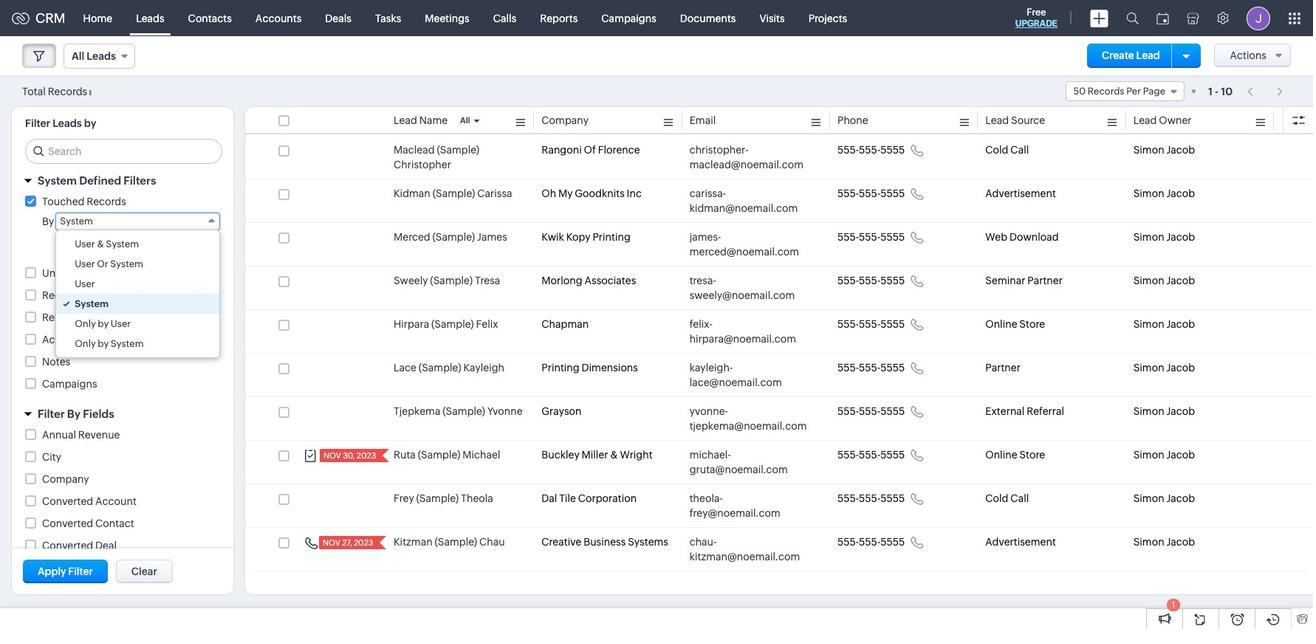 Task type: vqa. For each thing, say whether or not it's contained in the screenshot.
Create Menu ELEMENT
no



Task type: locate. For each thing, give the bounding box(es) containing it.
jacob for christopher- maclead@noemail.com
[[1167, 144, 1196, 156]]

555-555-5555
[[838, 144, 905, 156], [838, 188, 905, 200], [838, 231, 905, 243], [838, 275, 905, 287], [838, 318, 905, 330], [838, 362, 905, 374], [838, 406, 905, 418], [838, 449, 905, 461], [838, 493, 905, 505], [838, 536, 905, 548]]

filters
[[124, 174, 156, 187]]

4 simon from the top
[[1134, 275, 1165, 287]]

calendar image
[[1157, 12, 1170, 24]]

james- merced@noemail.com link
[[690, 230, 808, 259]]

7 555-555-5555 from the top
[[838, 406, 905, 418]]

(sample) inside "link"
[[433, 231, 475, 243]]

(sample) left the james at left top
[[433, 231, 475, 243]]

lace (sample) kayleigh
[[394, 362, 505, 374]]

store down 'seminar partner' at the top of page
[[1020, 318, 1046, 330]]

0 vertical spatial online store
[[986, 318, 1046, 330]]

1 vertical spatial call
[[1011, 493, 1030, 505]]

2 vertical spatial converted
[[42, 540, 93, 552]]

lead left owner
[[1134, 115, 1158, 126]]

projects
[[809, 12, 848, 24]]

(sample) left yvonne
[[443, 406, 486, 418]]

1 vertical spatial nov
[[323, 539, 341, 548]]

cold call for theola- frey@noemail.com
[[986, 493, 1030, 505]]

fields
[[83, 408, 114, 420]]

apply filter button
[[23, 560, 108, 584]]

5555 for kayleigh- lace@noemail.com
[[881, 362, 905, 374]]

touched records
[[42, 196, 126, 208]]

kidman@noemail.com
[[690, 202, 798, 214]]

or
[[97, 259, 108, 270]]

None text field
[[124, 236, 150, 253]]

3 converted from the top
[[42, 540, 93, 552]]

system down touched records
[[60, 216, 93, 227]]

online store down 'seminar partner' at the top of page
[[986, 318, 1046, 330]]

5 555-555-5555 from the top
[[838, 318, 905, 330]]

7 jacob from the top
[[1167, 406, 1196, 418]]

1 simon from the top
[[1134, 144, 1165, 156]]

felix-
[[690, 318, 713, 330]]

ruta (sample) michael
[[394, 449, 501, 461]]

0 vertical spatial by
[[42, 216, 54, 228]]

simon jacob
[[1134, 144, 1196, 156], [1134, 188, 1196, 200], [1134, 231, 1196, 243], [1134, 275, 1196, 287], [1134, 318, 1196, 330], [1134, 362, 1196, 374], [1134, 406, 1196, 418], [1134, 449, 1196, 461], [1134, 493, 1196, 505], [1134, 536, 1196, 548]]

27,
[[342, 539, 352, 548]]

1 vertical spatial by
[[98, 318, 109, 330]]

simon for theola- frey@noemail.com
[[1134, 493, 1165, 505]]

0 vertical spatial partner
[[1028, 275, 1063, 287]]

1 only from the top
[[75, 318, 96, 330]]

leads right home
[[136, 12, 164, 24]]

0 horizontal spatial &
[[97, 239, 104, 250]]

0 horizontal spatial company
[[42, 474, 89, 485]]

kayleigh-
[[690, 362, 733, 374]]

1 vertical spatial company
[[42, 474, 89, 485]]

converted up converted deal
[[42, 518, 93, 530]]

9 simon from the top
[[1134, 493, 1165, 505]]

profile element
[[1238, 0, 1280, 36]]

ruta
[[394, 449, 416, 461]]

chau- kitzman@noemail.com link
[[690, 535, 808, 565]]

simon for kayleigh- lace@noemail.com
[[1134, 362, 1165, 374]]

cold for christopher- maclead@noemail.com
[[986, 144, 1009, 156]]

2 simon jacob from the top
[[1134, 188, 1196, 200]]

only
[[75, 318, 96, 330], [75, 338, 96, 350]]

filter for filter leads by
[[25, 117, 50, 129]]

by inside dropdown button
[[67, 408, 81, 420]]

2 cold call from the top
[[986, 493, 1030, 505]]

7 simon jacob from the top
[[1134, 406, 1196, 418]]

partner right seminar
[[1028, 275, 1063, 287]]

city
[[42, 452, 61, 463]]

2 cold from the top
[[986, 493, 1009, 505]]

9 5555 from the top
[[881, 493, 905, 505]]

lead left 'name' at the left top of page
[[394, 115, 417, 126]]

2023 right 30,
[[357, 452, 376, 460]]

system option
[[56, 294, 219, 314]]

(sample) inside maclead (sample) christopher
[[437, 144, 480, 156]]

converted for converted deal
[[42, 540, 93, 552]]

company down "city"
[[42, 474, 89, 485]]

printing right kopy
[[593, 231, 631, 243]]

1 vertical spatial advertisement
[[986, 536, 1057, 548]]

only inside option
[[75, 318, 96, 330]]

lead left source
[[986, 115, 1010, 126]]

3 555-555-5555 from the top
[[838, 231, 905, 243]]

8 jacob from the top
[[1167, 449, 1196, 461]]

michael-
[[690, 449, 731, 461]]

2 converted from the top
[[42, 518, 93, 530]]

system up user or system
[[106, 239, 139, 250]]

5 5555 from the top
[[881, 318, 905, 330]]

tjepkema
[[394, 406, 441, 418]]

chapman
[[542, 318, 589, 330]]

system up touched at the top of the page
[[38, 174, 77, 187]]

by down 'loading' 'icon'
[[84, 117, 96, 129]]

1 horizontal spatial partner
[[1028, 275, 1063, 287]]

1 horizontal spatial by
[[67, 408, 81, 420]]

ruta (sample) michael link
[[394, 448, 501, 463]]

nov left 27,
[[323, 539, 341, 548]]

kayleigh
[[464, 362, 505, 374]]

1 555-555-5555 from the top
[[838, 144, 905, 156]]

kwik
[[542, 231, 564, 243]]

1 online store from the top
[[986, 318, 1046, 330]]

creative
[[542, 536, 582, 548]]

4 jacob from the top
[[1167, 275, 1196, 287]]

records
[[48, 85, 87, 97], [87, 196, 126, 208], [98, 268, 138, 279], [81, 312, 120, 324]]

campaigns right reports at the left of page
[[602, 12, 657, 24]]

1 vertical spatial filter
[[38, 408, 65, 420]]

by down only by user
[[98, 338, 109, 350]]

advertisement
[[986, 188, 1057, 200], [986, 536, 1057, 548]]

user for user & system
[[75, 239, 95, 250]]

christopher
[[394, 159, 451, 171]]

1 cold call from the top
[[986, 144, 1030, 156]]

only for only by system
[[75, 338, 96, 350]]

by for user
[[98, 318, 109, 330]]

2 555-555-5555 from the top
[[838, 188, 905, 200]]

1 vertical spatial cold
[[986, 493, 1009, 505]]

clear
[[131, 566, 157, 578]]

action up "only by system" option at bottom
[[123, 312, 154, 324]]

0 vertical spatial cold call
[[986, 144, 1030, 156]]

only inside option
[[75, 338, 96, 350]]

0 vertical spatial store
[[1020, 318, 1046, 330]]

system inside dropdown button
[[38, 174, 77, 187]]

3 jacob from the top
[[1167, 231, 1196, 243]]

yvonne- tjepkema@noemail.com link
[[690, 404, 808, 434]]

6 simon from the top
[[1134, 362, 1165, 374]]

records for related
[[81, 312, 120, 324]]

1 simon jacob from the top
[[1134, 144, 1196, 156]]

555-555-5555 for james- merced@noemail.com
[[838, 231, 905, 243]]

(sample) left tresa on the left of page
[[430, 275, 473, 287]]

1 vertical spatial &
[[611, 449, 618, 461]]

lead for lead name
[[394, 115, 417, 126]]

by up the annual revenue
[[67, 408, 81, 420]]

0 horizontal spatial by
[[42, 216, 54, 228]]

1 vertical spatial action
[[123, 312, 154, 324]]

4 5555 from the top
[[881, 275, 905, 287]]

0 vertical spatial advertisement
[[986, 188, 1057, 200]]

0 horizontal spatial partner
[[986, 362, 1021, 374]]

by inside option
[[98, 318, 109, 330]]

contact
[[95, 518, 134, 530]]

company up rangoni
[[542, 115, 589, 126]]

1 vertical spatial by
[[67, 408, 81, 420]]

sweely@noemail.com
[[690, 290, 795, 301]]

1 jacob from the top
[[1167, 144, 1196, 156]]

simon jacob for christopher- maclead@noemail.com
[[1134, 144, 1196, 156]]

by inside option
[[98, 338, 109, 350]]

jacob for felix- hirpara@noemail.com
[[1167, 318, 1196, 330]]

0 horizontal spatial action
[[79, 290, 111, 301]]

jacob for kayleigh- lace@noemail.com
[[1167, 362, 1196, 374]]

merced (sample) james
[[394, 231, 508, 243]]

6 5555 from the top
[[881, 362, 905, 374]]

8 555-555-5555 from the top
[[838, 449, 905, 461]]

converted up apply filter button
[[42, 540, 93, 552]]

simon for carissa- kidman@noemail.com
[[1134, 188, 1165, 200]]

action up related records action
[[79, 290, 111, 301]]

printing up grayson
[[542, 362, 580, 374]]

by system
[[42, 216, 93, 228]]

email
[[690, 115, 716, 126]]

0 vertical spatial &
[[97, 239, 104, 250]]

1 vertical spatial leads
[[53, 117, 82, 129]]

total records
[[22, 85, 87, 97]]

frey (sample) theola
[[394, 493, 494, 505]]

user for user
[[75, 279, 95, 290]]

james-
[[690, 231, 722, 243]]

555-555-5555 for christopher- maclead@noemail.com
[[838, 144, 905, 156]]

2 only from the top
[[75, 338, 96, 350]]

simon for felix- hirpara@noemail.com
[[1134, 318, 1165, 330]]

row group containing maclead (sample) christopher
[[245, 136, 1314, 572]]

1 vertical spatial cold call
[[986, 493, 1030, 505]]

cold
[[986, 144, 1009, 156], [986, 493, 1009, 505]]

simon jacob for tresa- sweely@noemail.com
[[1134, 275, 1196, 287]]

only for only by user
[[75, 318, 96, 330]]

by down touched at the top of the page
[[42, 216, 54, 228]]

system inside by system
[[60, 216, 93, 227]]

3 simon from the top
[[1134, 231, 1165, 243]]

goodknits
[[575, 188, 625, 200]]

7 simon from the top
[[1134, 406, 1165, 418]]

profile image
[[1247, 6, 1271, 30]]

2023 right 27,
[[354, 539, 373, 548]]

action
[[79, 290, 111, 301], [123, 312, 154, 324]]

9 555-555-5555 from the top
[[838, 493, 905, 505]]

2 vertical spatial by
[[98, 338, 109, 350]]

1 cold from the top
[[986, 144, 1009, 156]]

(sample) down all
[[437, 144, 480, 156]]

leads down total records
[[53, 117, 82, 129]]

system up related records action
[[75, 299, 109, 310]]

online store down external referral in the right of the page
[[986, 449, 1046, 461]]

0 vertical spatial call
[[1011, 144, 1030, 156]]

0 vertical spatial leads
[[136, 12, 164, 24]]

(sample) left chau
[[435, 536, 478, 548]]

0 vertical spatial filter
[[25, 117, 50, 129]]

0 horizontal spatial printing
[[542, 362, 580, 374]]

2 simon from the top
[[1134, 188, 1165, 200]]

1 vertical spatial online
[[986, 449, 1018, 461]]

nov 27, 2023 link
[[319, 536, 375, 550]]

chau
[[480, 536, 505, 548]]

associates
[[585, 275, 636, 287]]

user for user or system
[[75, 259, 95, 270]]

company
[[542, 115, 589, 126], [42, 474, 89, 485]]

0 vertical spatial converted
[[42, 496, 93, 508]]

meetings link
[[413, 0, 482, 36]]

records for untouched
[[98, 268, 138, 279]]

by
[[84, 117, 96, 129], [98, 318, 109, 330], [98, 338, 109, 350]]

filter by fields button
[[12, 401, 234, 427]]

only by user option
[[56, 314, 219, 334]]

0 vertical spatial printing
[[593, 231, 631, 243]]

tresa- sweely@noemail.com
[[690, 275, 795, 301]]

partner up external at the bottom right of the page
[[986, 362, 1021, 374]]

(sample) for james
[[433, 231, 475, 243]]

1 horizontal spatial company
[[542, 115, 589, 126]]

loading image
[[89, 90, 97, 95]]

simon jacob for james- merced@noemail.com
[[1134, 231, 1196, 243]]

web download
[[986, 231, 1059, 243]]

frey (sample) theola link
[[394, 491, 494, 506]]

0 vertical spatial 2023
[[357, 452, 376, 460]]

0 vertical spatial campaigns
[[602, 12, 657, 24]]

list box
[[56, 231, 219, 358]]

tjepkema@noemail.com
[[690, 420, 807, 432]]

1 5555 from the top
[[881, 144, 905, 156]]

theola-
[[690, 493, 723, 505]]

by up "only by system"
[[98, 318, 109, 330]]

2 call from the top
[[1011, 493, 1030, 505]]

3 simon jacob from the top
[[1134, 231, 1196, 243]]

1 vertical spatial online store
[[986, 449, 1046, 461]]

1 vertical spatial campaigns
[[42, 378, 97, 390]]

5 simon from the top
[[1134, 318, 1165, 330]]

(sample) right ruta
[[418, 449, 461, 461]]

user inside 'option'
[[75, 279, 95, 290]]

0 vertical spatial online
[[986, 318, 1018, 330]]

1 store from the top
[[1020, 318, 1046, 330]]

& up or
[[97, 239, 104, 250]]

record
[[42, 290, 77, 301]]

2023 inside nov 30, 2023 link
[[357, 452, 376, 460]]

9 jacob from the top
[[1167, 493, 1196, 505]]

tjepkema (sample) yvonne link
[[394, 404, 523, 419]]

5 jacob from the top
[[1167, 318, 1196, 330]]

1 vertical spatial only
[[75, 338, 96, 350]]

1 vertical spatial partner
[[986, 362, 1021, 374]]

user inside option
[[111, 318, 131, 330]]

3 5555 from the top
[[881, 231, 905, 243]]

6 simon jacob from the top
[[1134, 362, 1196, 374]]

simon
[[1134, 144, 1165, 156], [1134, 188, 1165, 200], [1134, 231, 1165, 243], [1134, 275, 1165, 287], [1134, 318, 1165, 330], [1134, 362, 1165, 374], [1134, 406, 1165, 418], [1134, 449, 1165, 461], [1134, 493, 1165, 505], [1134, 536, 1165, 548]]

& right miller
[[611, 449, 618, 461]]

filter
[[25, 117, 50, 129], [38, 408, 65, 420], [68, 566, 93, 578]]

revenue
[[78, 429, 120, 441]]

lead for lead owner
[[1134, 115, 1158, 126]]

untouched records
[[42, 268, 138, 279]]

2023 inside nov 27, 2023 link
[[354, 539, 373, 548]]

my
[[559, 188, 573, 200]]

1 converted from the top
[[42, 496, 93, 508]]

filter down the total
[[25, 117, 50, 129]]

crm link
[[12, 10, 65, 26]]

filter up the 'annual'
[[38, 408, 65, 420]]

converted up converted contact in the left of the page
[[42, 496, 93, 508]]

campaigns down notes
[[42, 378, 97, 390]]

notes
[[42, 356, 70, 368]]

row group
[[245, 136, 1314, 572]]

lead for lead source
[[986, 115, 1010, 126]]

6 555-555-5555 from the top
[[838, 362, 905, 374]]

8 simon from the top
[[1134, 449, 1165, 461]]

1 vertical spatial store
[[1020, 449, 1046, 461]]

christopher- maclead@noemail.com
[[690, 144, 804, 171]]

(sample) for yvonne
[[443, 406, 486, 418]]

by
[[42, 216, 54, 228], [67, 408, 81, 420]]

0 vertical spatial company
[[542, 115, 589, 126]]

lead source
[[986, 115, 1046, 126]]

2 jacob from the top
[[1167, 188, 1196, 200]]

simon for james- merced@noemail.com
[[1134, 231, 1165, 243]]

(sample) left felix
[[432, 318, 474, 330]]

store
[[1020, 318, 1046, 330], [1020, 449, 1046, 461]]

online down external at the bottom right of the page
[[986, 449, 1018, 461]]

navigation
[[1241, 81, 1292, 102]]

filter inside dropdown button
[[38, 408, 65, 420]]

dimensions
[[582, 362, 638, 374]]

2 vertical spatial filter
[[68, 566, 93, 578]]

converted for converted contact
[[42, 518, 93, 530]]

6 jacob from the top
[[1167, 362, 1196, 374]]

5555 for felix- hirpara@noemail.com
[[881, 318, 905, 330]]

jacob for carissa- kidman@noemail.com
[[1167, 188, 1196, 200]]

lead right create
[[1137, 50, 1161, 61]]

4 simon jacob from the top
[[1134, 275, 1196, 287]]

(sample) right frey
[[416, 493, 459, 505]]

nov left 30,
[[324, 452, 341, 460]]

1 horizontal spatial &
[[611, 449, 618, 461]]

1 horizontal spatial printing
[[593, 231, 631, 243]]

system defined filters
[[38, 174, 156, 187]]

nov
[[324, 452, 341, 460], [323, 539, 341, 548]]

5 simon jacob from the top
[[1134, 318, 1196, 330]]

meetings
[[425, 12, 470, 24]]

only up activities
[[75, 318, 96, 330]]

0 vertical spatial only
[[75, 318, 96, 330]]

store down external referral in the right of the page
[[1020, 449, 1046, 461]]

filter down converted deal
[[68, 566, 93, 578]]

online down seminar
[[986, 318, 1018, 330]]

call for christopher- maclead@noemail.com
[[1011, 144, 1030, 156]]

0 vertical spatial nov
[[324, 452, 341, 460]]

tresa
[[475, 275, 501, 287]]

touched
[[42, 196, 85, 208]]

9 simon jacob from the top
[[1134, 493, 1196, 505]]

& inside option
[[97, 239, 104, 250]]

1 horizontal spatial leads
[[136, 12, 164, 24]]

contacts link
[[176, 0, 244, 36]]

2 5555 from the top
[[881, 188, 905, 200]]

simon jacob for theola- frey@noemail.com
[[1134, 493, 1196, 505]]

jacob
[[1167, 144, 1196, 156], [1167, 188, 1196, 200], [1167, 231, 1196, 243], [1167, 275, 1196, 287], [1167, 318, 1196, 330], [1167, 362, 1196, 374], [1167, 406, 1196, 418], [1167, 449, 1196, 461], [1167, 493, 1196, 505], [1167, 536, 1196, 548]]

5555 for james- merced@noemail.com
[[881, 231, 905, 243]]

(sample) right lace
[[419, 362, 462, 374]]

30,
[[343, 452, 355, 460]]

5555 for yvonne- tjepkema@noemail.com
[[881, 406, 905, 418]]

1 vertical spatial converted
[[42, 518, 93, 530]]

7 5555 from the top
[[881, 406, 905, 418]]

1 vertical spatial 2023
[[354, 539, 373, 548]]

555-555-5555 for theola- frey@noemail.com
[[838, 493, 905, 505]]

0 vertical spatial cold
[[986, 144, 1009, 156]]

4 555-555-5555 from the top
[[838, 275, 905, 287]]

(sample) down maclead (sample) christopher link
[[433, 188, 475, 200]]

online
[[986, 318, 1018, 330], [986, 449, 1018, 461]]

only down only by user
[[75, 338, 96, 350]]

visits
[[760, 12, 785, 24]]

annual revenue
[[42, 429, 120, 441]]

1 call from the top
[[1011, 144, 1030, 156]]



Task type: describe. For each thing, give the bounding box(es) containing it.
(sample) for chau
[[435, 536, 478, 548]]

morlong
[[542, 275, 583, 287]]

leads inside 'link'
[[136, 12, 164, 24]]

tasks link
[[364, 0, 413, 36]]

total
[[22, 85, 46, 97]]

2 online store from the top
[[986, 449, 1046, 461]]

5555 for christopher- maclead@noemail.com
[[881, 144, 905, 156]]

records for touched
[[87, 196, 126, 208]]

10 jacob from the top
[[1167, 536, 1196, 548]]

nov for kitzman
[[323, 539, 341, 548]]

user & system option
[[56, 234, 219, 254]]

Search text field
[[26, 140, 222, 163]]

user option
[[56, 274, 219, 294]]

-
[[1216, 85, 1219, 97]]

tjepkema (sample) yvonne
[[394, 406, 523, 418]]

1 horizontal spatial action
[[123, 312, 154, 324]]

system defined filters button
[[12, 168, 234, 194]]

list box containing user & system
[[56, 231, 219, 358]]

inc
[[627, 188, 642, 200]]

simon for yvonne- tjepkema@noemail.com
[[1134, 406, 1165, 418]]

cold call for christopher- maclead@noemail.com
[[986, 144, 1030, 156]]

kitzman
[[394, 536, 433, 548]]

555-555-5555 for tresa- sweely@noemail.com
[[838, 275, 905, 287]]

simon for tresa- sweely@noemail.com
[[1134, 275, 1165, 287]]

555-555-5555 for kayleigh- lace@noemail.com
[[838, 362, 905, 374]]

christopher- maclead@noemail.com link
[[690, 143, 808, 172]]

1 vertical spatial printing
[[542, 362, 580, 374]]

seminar
[[986, 275, 1026, 287]]

filter leads by
[[25, 117, 96, 129]]

5555 for carissa- kidman@noemail.com
[[881, 188, 905, 200]]

yvonne-
[[690, 406, 729, 418]]

hirpara@noemail.com
[[690, 333, 797, 345]]

jacob for tresa- sweely@noemail.com
[[1167, 275, 1196, 287]]

kayleigh- lace@noemail.com link
[[690, 361, 808, 390]]

search image
[[1127, 12, 1139, 24]]

external
[[986, 406, 1025, 418]]

only by system option
[[56, 334, 219, 354]]

projects link
[[797, 0, 860, 36]]

logo image
[[12, 12, 30, 24]]

theola- frey@noemail.com
[[690, 493, 781, 519]]

0 vertical spatial action
[[79, 290, 111, 301]]

(sample) for tresa
[[430, 275, 473, 287]]

kidman (sample) carissa
[[394, 188, 513, 200]]

name
[[419, 115, 448, 126]]

corporation
[[578, 493, 637, 505]]

by for system
[[98, 338, 109, 350]]

lead inside button
[[1137, 50, 1161, 61]]

upgrade
[[1016, 18, 1058, 29]]

filter for filter by fields
[[38, 408, 65, 420]]

nov for ruta
[[324, 452, 341, 460]]

michael- gruta@noemail.com link
[[690, 448, 808, 477]]

1
[[1209, 85, 1213, 97]]

1 horizontal spatial campaigns
[[602, 12, 657, 24]]

kidman (sample) carissa link
[[394, 186, 513, 201]]

frey
[[394, 493, 414, 505]]

(sample) for theola
[[416, 493, 459, 505]]

kwik kopy printing
[[542, 231, 631, 243]]

lace@noemail.com
[[690, 377, 782, 389]]

call for theola- frey@noemail.com
[[1011, 493, 1030, 505]]

james- merced@noemail.com
[[690, 231, 800, 258]]

kopy
[[567, 231, 591, 243]]

system down the "only by user" option
[[111, 338, 144, 350]]

System field
[[56, 213, 220, 231]]

kayleigh- lace@noemail.com
[[690, 362, 782, 389]]

deals link
[[314, 0, 364, 36]]

records for total
[[48, 85, 87, 97]]

accounts
[[256, 12, 302, 24]]

contacts
[[188, 12, 232, 24]]

deals
[[325, 12, 352, 24]]

sweely
[[394, 275, 428, 287]]

related
[[42, 312, 79, 324]]

seminar partner
[[986, 275, 1063, 287]]

deal
[[95, 540, 117, 552]]

create
[[1103, 50, 1135, 61]]

cold for theola- frey@noemail.com
[[986, 493, 1009, 505]]

simon jacob for kayleigh- lace@noemail.com
[[1134, 362, 1196, 374]]

jacob for theola- frey@noemail.com
[[1167, 493, 1196, 505]]

lead name
[[394, 115, 448, 126]]

10 simon from the top
[[1134, 536, 1165, 548]]

5555 for tresa- sweely@noemail.com
[[881, 275, 905, 287]]

0 vertical spatial by
[[84, 117, 96, 129]]

of
[[584, 144, 596, 156]]

(sample) for michael
[[418, 449, 461, 461]]

chau- kitzman@noemail.com
[[690, 536, 800, 563]]

(sample) for carissa
[[433, 188, 475, 200]]

8 5555 from the top
[[881, 449, 905, 461]]

reports link
[[529, 0, 590, 36]]

nov 30, 2023 link
[[320, 449, 378, 463]]

(sample) for kayleigh
[[419, 362, 462, 374]]

hirpara (sample) felix link
[[394, 317, 498, 332]]

nov 27, 2023
[[323, 539, 373, 548]]

converted account
[[42, 496, 137, 508]]

2 online from the top
[[986, 449, 1018, 461]]

gruta@noemail.com
[[690, 464, 788, 476]]

carissa- kidman@noemail.com
[[690, 188, 798, 214]]

apply filter
[[38, 566, 93, 578]]

actions
[[1231, 50, 1267, 61]]

5555 for theola- frey@noemail.com
[[881, 493, 905, 505]]

hirpara (sample) felix
[[394, 318, 498, 330]]

2023 for ruta (sample) michael
[[357, 452, 376, 460]]

nov 30, 2023
[[324, 452, 376, 460]]

campaigns link
[[590, 0, 669, 36]]

sweely (sample) tresa link
[[394, 273, 501, 288]]

2023 for kitzman (sample) chau
[[354, 539, 373, 548]]

1 online from the top
[[986, 318, 1018, 330]]

tasks
[[375, 12, 401, 24]]

yvonne- tjepkema@noemail.com
[[690, 406, 807, 432]]

converted for converted account
[[42, 496, 93, 508]]

account
[[95, 496, 137, 508]]

carissa- kidman@noemail.com link
[[690, 186, 808, 216]]

555-555-5555 for carissa- kidman@noemail.com
[[838, 188, 905, 200]]

defined
[[79, 174, 121, 187]]

2 advertisement from the top
[[986, 536, 1057, 548]]

source
[[1012, 115, 1046, 126]]

wright
[[620, 449, 653, 461]]

0 horizontal spatial leads
[[53, 117, 82, 129]]

phone
[[838, 115, 869, 126]]

10 simon jacob from the top
[[1134, 536, 1196, 548]]

converted contact
[[42, 518, 134, 530]]

simon for christopher- maclead@noemail.com
[[1134, 144, 1165, 156]]

555-555-5555 for felix- hirpara@noemail.com
[[838, 318, 905, 330]]

simon jacob for carissa- kidman@noemail.com
[[1134, 188, 1196, 200]]

jacob for yvonne- tjepkema@noemail.com
[[1167, 406, 1196, 418]]

tile
[[560, 493, 576, 505]]

(sample) for christopher
[[437, 144, 480, 156]]

web
[[986, 231, 1008, 243]]

simon jacob for felix- hirpara@noemail.com
[[1134, 318, 1196, 330]]

merced (sample) james link
[[394, 230, 508, 245]]

simon jacob for yvonne- tjepkema@noemail.com
[[1134, 406, 1196, 418]]

creative business systems
[[542, 536, 669, 548]]

yvonne
[[488, 406, 523, 418]]

home link
[[71, 0, 124, 36]]

2 store from the top
[[1020, 449, 1046, 461]]

search element
[[1118, 0, 1148, 36]]

michael- gruta@noemail.com
[[690, 449, 788, 476]]

leads link
[[124, 0, 176, 36]]

& inside "row group"
[[611, 449, 618, 461]]

8 simon jacob from the top
[[1134, 449, 1196, 461]]

printing dimensions
[[542, 362, 638, 374]]

555-555-5555 for yvonne- tjepkema@noemail.com
[[838, 406, 905, 418]]

1 advertisement from the top
[[986, 188, 1057, 200]]

jacob for james- merced@noemail.com
[[1167, 231, 1196, 243]]

(sample) for felix
[[432, 318, 474, 330]]

free upgrade
[[1016, 7, 1058, 29]]

10 5555 from the top
[[881, 536, 905, 548]]

lace
[[394, 362, 417, 374]]

kitzman (sample) chau link
[[394, 535, 505, 550]]

merced@noemail.com
[[690, 246, 800, 258]]

filter inside button
[[68, 566, 93, 578]]

oh
[[542, 188, 557, 200]]

user or system option
[[56, 254, 219, 274]]

calls link
[[482, 0, 529, 36]]

system up user 'option'
[[110, 259, 143, 270]]

referral
[[1027, 406, 1065, 418]]

10 555-555-5555 from the top
[[838, 536, 905, 548]]

tresa-
[[690, 275, 717, 287]]

theola
[[461, 493, 494, 505]]

merced
[[394, 231, 431, 243]]

0 horizontal spatial campaigns
[[42, 378, 97, 390]]



